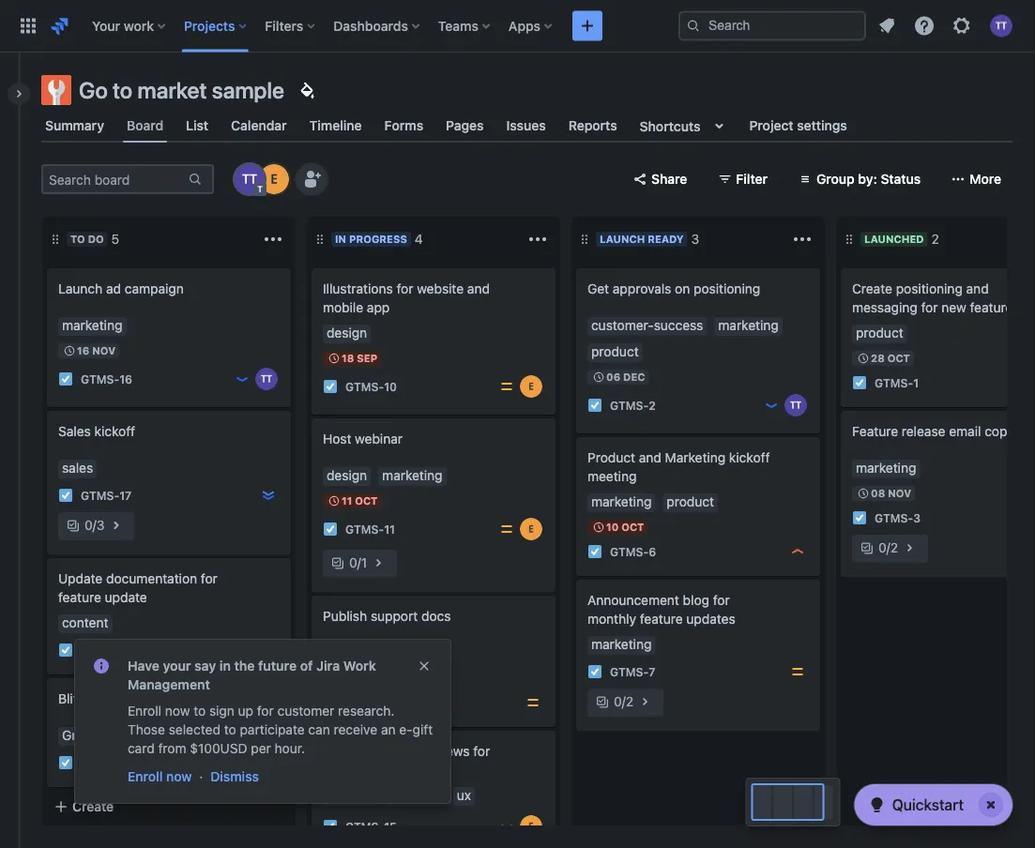 Task type: vqa. For each thing, say whether or not it's contained in the screenshot.
middle to
yes



Task type: locate. For each thing, give the bounding box(es) containing it.
task image left gtms-22 link
[[58, 756, 73, 771]]

create inside button
[[72, 799, 114, 815]]

receive
[[334, 722, 378, 738]]

1 horizontal spatial positioning
[[896, 281, 963, 297]]

1 horizontal spatial feature
[[640, 612, 683, 627]]

Search field
[[679, 11, 867, 41]]

task image up can
[[323, 696, 338, 711]]

1 vertical spatial launch
[[58, 281, 103, 297]]

2 horizontal spatial oct
[[888, 353, 911, 365]]

task image left gtms-15 link
[[323, 820, 338, 835]]

/ down gtms-11 link
[[357, 555, 361, 571]]

check image
[[866, 794, 889, 817]]

feature release email copy
[[853, 424, 1015, 439]]

0 vertical spatial to
[[113, 77, 133, 103]]

workspace
[[89, 804, 154, 820]]

task image for gtms-16
[[58, 372, 73, 387]]

0 horizontal spatial column actions menu image
[[262, 228, 284, 251]]

terry turtle image for get approvals on positioning
[[785, 394, 807, 417]]

3 inside 'link'
[[914, 512, 921, 525]]

sep for illustrations
[[357, 353, 378, 365]]

0 horizontal spatial launch
[[58, 281, 103, 297]]

to up selected
[[194, 704, 206, 719]]

and inside create positioning and messaging for new feature
[[967, 281, 989, 297]]

enroll down card
[[128, 769, 163, 785]]

gtms- inside gtms-12 link
[[346, 697, 384, 710]]

and right website
[[467, 281, 490, 297]]

1 horizontal spatial to
[[194, 704, 206, 719]]

0 vertical spatial enroll
[[128, 704, 162, 719]]

projects
[[184, 18, 235, 33]]

gtms-11 link
[[346, 522, 395, 538]]

new workspace
[[58, 804, 154, 820]]

0 horizontal spatial feature
[[58, 590, 101, 606]]

sep right 18
[[357, 353, 378, 365]]

for
[[397, 281, 414, 297], [922, 300, 938, 315], [201, 571, 218, 587], [713, 593, 730, 608], [257, 704, 274, 719], [474, 744, 490, 760]]

1 horizontal spatial low image
[[500, 820, 515, 835]]

gtms- for 17
[[81, 489, 119, 502]]

for left new
[[922, 300, 938, 315]]

kickoff right sales
[[94, 424, 135, 439]]

your
[[163, 659, 191, 674]]

0 vertical spatial launch
[[600, 233, 645, 246]]

0 vertical spatial 1
[[914, 376, 919, 390]]

25 september 2023 image
[[327, 671, 342, 686], [327, 671, 342, 686]]

user
[[378, 744, 405, 760]]

share
[[652, 171, 688, 187]]

gtms- inside gtms-6 'link'
[[610, 545, 649, 559]]

1 vertical spatial 16
[[119, 373, 132, 386]]

for right the 'documentation'
[[201, 571, 218, 587]]

0 vertical spatial create
[[853, 281, 893, 297]]

docs
[[422, 609, 451, 624]]

0 vertical spatial 10
[[384, 380, 397, 393]]

10 october 2023 image
[[592, 520, 607, 535]]

gtms- inside gtms-1 link
[[875, 376, 914, 390]]

1 vertical spatial low image
[[764, 398, 779, 413]]

sales kickoff
[[58, 424, 135, 439]]

2 enroll from the top
[[128, 769, 163, 785]]

1 horizontal spatial 0 / 2
[[879, 540, 899, 556]]

gtms- for 7
[[610, 666, 649, 679]]

enroll for enroll now
[[128, 769, 163, 785]]

1 horizontal spatial 3
[[692, 231, 700, 247]]

nov for feature
[[888, 488, 912, 500]]

create inside create positioning and messaging for new feature
[[853, 281, 893, 297]]

10 october 2023 image
[[592, 520, 607, 535]]

2 column actions menu image from the left
[[527, 228, 549, 251]]

18
[[342, 353, 354, 365]]

task image left gtms-16 link
[[58, 372, 73, 387]]

gtms- for 3
[[875, 512, 914, 525]]

0 down gtms-11 link
[[349, 555, 357, 571]]

now inside button
[[166, 769, 192, 785]]

column actions menu image for illustrations
[[527, 228, 549, 251]]

dismiss button
[[209, 766, 261, 789]]

progress
[[349, 233, 407, 246]]

0 down gtms-7 link
[[614, 694, 622, 710]]

1 eloisefrancis23 image from the top
[[520, 376, 543, 398]]

now down from
[[166, 769, 192, 785]]

16 november 2023 image
[[62, 344, 77, 359], [62, 344, 77, 359]]

0 vertical spatial nov
[[92, 345, 116, 357]]

0 vertical spatial eloisefrancis23 image
[[520, 376, 543, 398]]

3 column actions menu image from the left
[[792, 228, 814, 251]]

2 horizontal spatial and
[[967, 281, 989, 297]]

feature
[[970, 300, 1013, 315], [58, 590, 101, 606], [640, 612, 683, 627]]

0 vertical spatial feature
[[970, 300, 1013, 315]]

1 vertical spatial sep
[[358, 673, 379, 685]]

0 horizontal spatial low image
[[235, 372, 250, 387]]

gtms-16 link
[[81, 371, 132, 387]]

create
[[853, 281, 893, 297], [72, 799, 114, 815]]

create down gtms-22 link
[[72, 799, 114, 815]]

summary
[[45, 118, 104, 133]]

1 vertical spatial create
[[72, 799, 114, 815]]

0 horizontal spatial create
[[72, 799, 114, 815]]

dec
[[624, 371, 645, 384]]

oct
[[888, 353, 911, 365], [355, 495, 378, 507], [622, 522, 644, 534]]

create for create
[[72, 799, 114, 815]]

launch ready 3
[[600, 231, 700, 247]]

Search board text field
[[43, 166, 186, 192]]

feature down announcement
[[640, 612, 683, 627]]

medium image
[[500, 379, 515, 394]]

issues link
[[503, 109, 550, 143]]

eloisefrancis23 image right medium image
[[520, 376, 543, 398]]

10 up gtms-6
[[607, 522, 619, 534]]

2 positioning from the left
[[896, 281, 963, 297]]

1 horizontal spatial 10
[[607, 522, 619, 534]]

enroll
[[128, 704, 162, 719], [128, 769, 163, 785]]

0 horizontal spatial kickoff
[[94, 424, 135, 439]]

announcement
[[588, 593, 680, 608]]

task image left gtms-7 link
[[588, 665, 603, 680]]

for right the up
[[257, 704, 274, 719]]

$100usd
[[190, 741, 248, 757]]

0 horizontal spatial 11
[[342, 495, 352, 507]]

1 horizontal spatial nov
[[888, 488, 912, 500]]

16 up gtms-16
[[77, 345, 89, 357]]

1 horizontal spatial medium image
[[526, 696, 541, 711]]

enroll inside button
[[128, 769, 163, 785]]

2 lowest image from the top
[[261, 756, 276, 771]]

2 vertical spatial to
[[224, 722, 236, 738]]

teams button
[[433, 11, 498, 41]]

filters button
[[260, 11, 322, 41]]

2 horizontal spatial to
[[224, 722, 236, 738]]

1 horizontal spatial 16
[[119, 373, 132, 386]]

18 september 2023 image
[[327, 351, 342, 366]]

feature inside create positioning and messaging for new feature
[[970, 300, 1013, 315]]

0 / 2 down gtms-7 link
[[614, 694, 634, 710]]

1 horizontal spatial create
[[853, 281, 893, 297]]

enroll up those
[[128, 704, 162, 719]]

with
[[88, 692, 114, 707]]

1 horizontal spatial 1
[[914, 376, 919, 390]]

0 vertical spatial 0 / 2
[[879, 540, 899, 556]]

0 vertical spatial 11
[[342, 495, 352, 507]]

now up selected
[[165, 704, 190, 719]]

dashboards button
[[328, 11, 427, 41]]

task image
[[58, 372, 73, 387], [853, 376, 868, 391], [323, 379, 338, 394], [588, 398, 603, 413], [853, 511, 868, 526], [588, 545, 603, 560], [588, 665, 603, 680], [323, 696, 338, 711], [58, 756, 73, 771], [323, 820, 338, 835]]

help image
[[914, 15, 936, 37]]

feature right new
[[970, 300, 1013, 315]]

launch for launch ready 3
[[600, 233, 645, 246]]

group
[[817, 171, 855, 187]]

sep right the 25
[[358, 673, 379, 685]]

1 down gtms-11 link
[[361, 555, 367, 571]]

0 vertical spatial low image
[[235, 372, 250, 387]]

nov up gtms-16
[[92, 345, 116, 357]]

7
[[649, 666, 656, 679]]

launch ad campaign
[[58, 281, 184, 297]]

task image left the gtms-17 link
[[58, 488, 73, 503]]

1
[[914, 376, 919, 390], [361, 555, 367, 571]]

banner
[[0, 0, 1036, 53]]

to
[[70, 233, 85, 246]]

0 horizontal spatial positioning
[[694, 281, 761, 297]]

gtms-3
[[875, 512, 921, 525]]

those
[[128, 722, 165, 738]]

2 vertical spatial feature
[[640, 612, 683, 627]]

low image
[[235, 372, 250, 387], [764, 398, 779, 413], [500, 820, 515, 835]]

illustrations for website and mobile app
[[323, 281, 490, 315]]

have
[[128, 659, 160, 674]]

lowest image
[[261, 488, 276, 503], [261, 756, 276, 771]]

mobile
[[323, 300, 364, 315]]

for up updates
[[713, 593, 730, 608]]

oct up gtms-11 on the left of the page
[[355, 495, 378, 507]]

1 vertical spatial nov
[[888, 488, 912, 500]]

launch inside launch ready 3
[[600, 233, 645, 246]]

1 horizontal spatial column actions menu image
[[527, 228, 549, 251]]

task image for gtms-15
[[323, 820, 338, 835]]

ad
[[106, 281, 121, 297]]

0 vertical spatial task image
[[58, 488, 73, 503]]

task image for sales kickoff
[[58, 488, 73, 503]]

positioning inside create positioning and messaging for new feature
[[896, 281, 963, 297]]

nov right '08'
[[888, 488, 912, 500]]

and
[[467, 281, 490, 297], [967, 281, 989, 297], [639, 450, 662, 466]]

2 horizontal spatial column actions menu image
[[792, 228, 814, 251]]

alert
[[75, 640, 451, 804]]

illustrations
[[323, 281, 393, 297]]

task image down 10 october 2023 image
[[588, 545, 603, 560]]

gtms- inside gtms-10 link
[[346, 380, 384, 393]]

for inside create positioning and messaging for new feature
[[922, 300, 938, 315]]

positioning right on
[[694, 281, 761, 297]]

1 horizontal spatial oct
[[622, 522, 644, 534]]

medium image
[[500, 522, 515, 537], [791, 665, 806, 680], [526, 696, 541, 711]]

08 november 2023 image
[[856, 486, 871, 501]]

2 horizontal spatial feature
[[970, 300, 1013, 315]]

0 horizontal spatial 1
[[361, 555, 367, 571]]

group by: status
[[817, 171, 921, 187]]

shortcuts
[[640, 118, 701, 134]]

ready
[[648, 233, 684, 246]]

0 horizontal spatial 3
[[97, 518, 105, 533]]

gtms- inside gtms-16 link
[[81, 373, 119, 386]]

2 horizontal spatial low image
[[764, 398, 779, 413]]

gtms- for 10
[[346, 380, 384, 393]]

2 vertical spatial oct
[[622, 522, 644, 534]]

1 lowest image from the top
[[261, 488, 276, 503]]

medium image for gtms-7
[[791, 665, 806, 680]]

research.
[[338, 704, 395, 719]]

task image left "info" image
[[58, 643, 73, 658]]

for inside illustrations for website and mobile app
[[397, 281, 414, 297]]

gtms- for 15
[[346, 821, 384, 834]]

0 vertical spatial medium image
[[500, 522, 515, 537]]

gtms- for 6
[[610, 545, 649, 559]]

terry turtle image for launch ad campaign
[[255, 368, 278, 391]]

create up messaging
[[853, 281, 893, 297]]

1 vertical spatial feature
[[58, 590, 101, 606]]

task image for gtms-3
[[853, 511, 868, 526]]

gtms-
[[81, 373, 119, 386], [875, 376, 914, 390], [346, 380, 384, 393], [610, 399, 649, 412], [81, 489, 119, 502], [875, 512, 914, 525], [346, 523, 384, 536], [610, 545, 649, 559], [81, 644, 119, 657], [610, 666, 649, 679], [346, 697, 384, 710], [81, 757, 119, 770], [346, 821, 384, 834]]

low image for product and marketing kickoff meeting
[[764, 398, 779, 413]]

0 horizontal spatial 10
[[384, 380, 397, 393]]

for right interviews
[[474, 744, 490, 760]]

gtms- inside gtms-3 'link'
[[875, 512, 914, 525]]

2 vertical spatial medium image
[[526, 696, 541, 711]]

kickoff right marketing
[[729, 450, 770, 466]]

high image
[[791, 545, 806, 560]]

task image down 06 december 2023 image
[[588, 398, 603, 413]]

sep
[[357, 353, 378, 365], [358, 673, 379, 685]]

1 vertical spatial kickoff
[[729, 450, 770, 466]]

1 horizontal spatial kickoff
[[729, 450, 770, 466]]

eloisefrancis23 image left 10 october 2023 icon
[[520, 518, 543, 541]]

low image for sales kickoff
[[235, 372, 250, 387]]

create for create positioning and messaging for new feature
[[853, 281, 893, 297]]

task image for gtms-7
[[588, 665, 603, 680]]

gtms-11
[[346, 523, 395, 536]]

and up new
[[967, 281, 989, 297]]

1 up release
[[914, 376, 919, 390]]

enroll inside enroll now to sign up for customer research. those selected to participate can receive an e-gift card from $100usd per hour.
[[128, 704, 162, 719]]

documentation
[[106, 571, 197, 587]]

task image down 08 november 2023 icon
[[853, 511, 868, 526]]

and right product
[[639, 450, 662, 466]]

0 horizontal spatial and
[[467, 281, 490, 297]]

list link
[[182, 109, 212, 143]]

positioning
[[694, 281, 761, 297], [896, 281, 963, 297]]

1 horizontal spatial 11
[[384, 523, 395, 536]]

gtms- inside gtms-22 link
[[81, 757, 119, 770]]

do
[[88, 233, 104, 246]]

for left website
[[397, 281, 414, 297]]

0 vertical spatial lowest image
[[261, 488, 276, 503]]

nov for launch
[[92, 345, 116, 357]]

1 vertical spatial to
[[194, 704, 206, 719]]

eloisefrancis23 image
[[520, 376, 543, 398], [520, 518, 543, 541]]

11 october 2023 image
[[327, 494, 342, 509]]

feature inside announcement blog for monthly feature updates
[[640, 612, 683, 627]]

0 vertical spatial kickoff
[[94, 424, 135, 439]]

0 vertical spatial 16
[[77, 345, 89, 357]]

launch left ad
[[58, 281, 103, 297]]

11 october 2023 image
[[327, 494, 342, 509]]

0 / 2 down gtms-3 'link'
[[879, 540, 899, 556]]

6
[[649, 545, 656, 559]]

06 december 2023 image
[[592, 370, 607, 385]]

up
[[238, 704, 254, 719]]

1 vertical spatial eloisefrancis23 image
[[520, 518, 543, 541]]

gtms- inside gtms-2 link
[[610, 399, 649, 412]]

column actions menu image
[[262, 228, 284, 251], [527, 228, 549, 251], [792, 228, 814, 251]]

new
[[58, 804, 85, 820]]

28 october 2023 image
[[856, 351, 871, 366]]

1 vertical spatial now
[[166, 769, 192, 785]]

2 horizontal spatial medium image
[[791, 665, 806, 680]]

filter button
[[706, 164, 779, 194]]

quickstart
[[893, 797, 964, 815]]

oct right "28"
[[888, 353, 911, 365]]

3 for launch ready 3
[[692, 231, 700, 247]]

lowest image left 11 october 2023 icon
[[261, 488, 276, 503]]

eloisefrancis23 image for host webinar
[[520, 518, 543, 541]]

2 eloisefrancis23 image from the top
[[520, 518, 543, 541]]

0 vertical spatial sep
[[357, 353, 378, 365]]

positioning up new
[[896, 281, 963, 297]]

oct up gtms-6
[[622, 522, 644, 534]]

to right go
[[113, 77, 133, 103]]

task image down 18 september 2023 image
[[323, 379, 338, 394]]

now inside enroll now to sign up for customer research. those selected to participate can receive an e-gift card from $100usd per hour.
[[165, 704, 190, 719]]

0 horizontal spatial oct
[[355, 495, 378, 507]]

task image down 28 october 2023 icon on the right top of the page
[[853, 376, 868, 391]]

info image
[[90, 655, 113, 678]]

task image down 11 october 2023 image
[[323, 522, 338, 537]]

0 horizontal spatial to
[[113, 77, 133, 103]]

task image for gtms-12
[[323, 696, 338, 711]]

feature down "update"
[[58, 590, 101, 606]]

11
[[342, 495, 352, 507], [384, 523, 395, 536]]

lowest image for sales kickoff
[[261, 488, 276, 503]]

1 vertical spatial lowest image
[[261, 756, 276, 771]]

gtms- inside gtms-15 link
[[346, 821, 384, 834]]

1 horizontal spatial launch
[[600, 233, 645, 246]]

tab list
[[30, 109, 1024, 143]]

jira image
[[49, 15, 71, 37]]

1 vertical spatial medium image
[[791, 665, 806, 680]]

1 vertical spatial oct
[[355, 495, 378, 507]]

to down sign
[[224, 722, 236, 738]]

more button
[[940, 164, 1013, 194]]

1 vertical spatial 1
[[361, 555, 367, 571]]

task image for gtms-22
[[58, 756, 73, 771]]

gtms- for 1
[[875, 376, 914, 390]]

15
[[384, 821, 397, 834]]

gtms- inside gtms-21 link
[[81, 644, 119, 657]]

go
[[79, 77, 108, 103]]

work
[[343, 659, 376, 674]]

2 vertical spatial task image
[[58, 643, 73, 658]]

1 vertical spatial enroll
[[128, 769, 163, 785]]

gtms- inside gtms-7 link
[[610, 666, 649, 679]]

2 vertical spatial terry turtle image
[[785, 394, 807, 417]]

0 horizontal spatial 0 / 2
[[614, 694, 634, 710]]

on
[[675, 281, 690, 297]]

gtms- for 16
[[81, 373, 119, 386]]

lowest image down participate
[[261, 756, 276, 771]]

16 up sales kickoff
[[119, 373, 132, 386]]

0 vertical spatial now
[[165, 704, 190, 719]]

conduct user interviews for feedback
[[323, 744, 490, 778]]

copy
[[985, 424, 1015, 439]]

your profile and settings image
[[991, 15, 1013, 37]]

terry turtle image
[[235, 164, 265, 194], [255, 368, 278, 391], [785, 394, 807, 417]]

/ down the gtms-17 link
[[93, 518, 97, 533]]

release
[[902, 424, 946, 439]]

task image
[[58, 488, 73, 503], [323, 522, 338, 537], [58, 643, 73, 658]]

0 horizontal spatial nov
[[92, 345, 116, 357]]

appswitcher icon image
[[17, 15, 39, 37]]

gtms- inside gtms-11 link
[[346, 523, 384, 536]]

launch left the ready
[[600, 233, 645, 246]]

0 horizontal spatial 16
[[77, 345, 89, 357]]

dismiss quickstart image
[[976, 791, 1007, 821]]

sep for publish
[[358, 673, 379, 685]]

12
[[384, 697, 397, 710]]

1 enroll from the top
[[128, 704, 162, 719]]

gtms-10
[[346, 380, 397, 393]]

1 vertical spatial terry turtle image
[[255, 368, 278, 391]]

0 vertical spatial oct
[[888, 353, 911, 365]]

/ down gtms-3 'link'
[[887, 540, 891, 556]]

sidebar navigation image
[[0, 75, 41, 113]]

gift
[[413, 722, 433, 738]]

1 horizontal spatial and
[[639, 450, 662, 466]]

gtms-6 link
[[610, 544, 656, 560]]

project settings link
[[746, 109, 851, 143]]

2
[[932, 231, 940, 247], [649, 399, 656, 412], [891, 540, 899, 556], [626, 694, 634, 710]]

10 up webinar at the left bottom of page
[[384, 380, 397, 393]]

2 horizontal spatial 3
[[914, 512, 921, 525]]



Task type: describe. For each thing, give the bounding box(es) containing it.
28
[[871, 353, 885, 365]]

gtms-21
[[81, 644, 132, 657]]

filter
[[736, 171, 768, 187]]

in
[[335, 233, 347, 246]]

your work
[[92, 18, 154, 33]]

gtms- for 12
[[346, 697, 384, 710]]

column actions menu image for get
[[792, 228, 814, 251]]

1 vertical spatial 0 / 2
[[614, 694, 634, 710]]

sample
[[212, 77, 284, 103]]

selected
[[169, 722, 221, 738]]

for inside enroll now to sign up for customer research. those selected to participate can receive an e-gift card from $100usd per hour.
[[257, 704, 274, 719]]

publish support docs
[[323, 609, 451, 624]]

for inside update documentation for feature update
[[201, 571, 218, 587]]

0 down the gtms-17 link
[[85, 518, 93, 533]]

publish
[[323, 609, 367, 624]]

issues
[[507, 118, 546, 133]]

per
[[251, 741, 271, 757]]

update documentation for feature update
[[58, 571, 218, 606]]

dashboards
[[334, 18, 408, 33]]

future
[[258, 659, 297, 674]]

gtms-1
[[875, 376, 919, 390]]

notifications image
[[876, 15, 899, 37]]

low image
[[261, 643, 276, 658]]

task image for gtms-10
[[323, 379, 338, 394]]

task image for gtms-1
[[853, 376, 868, 391]]

of
[[300, 659, 313, 674]]

market
[[138, 77, 207, 103]]

product
[[588, 450, 636, 466]]

dismiss image
[[417, 659, 432, 674]]

get
[[588, 281, 609, 297]]

enroll now button
[[126, 766, 194, 789]]

feature inside update documentation for feature update
[[58, 590, 101, 606]]

email
[[950, 424, 982, 439]]

1 vertical spatial 10
[[607, 522, 619, 534]]

hour.
[[275, 741, 305, 757]]

gtms- for 11
[[346, 523, 384, 536]]

settings
[[797, 118, 848, 133]]

/ down gtms-7 link
[[622, 694, 626, 710]]

more
[[970, 171, 1002, 187]]

for inside announcement blog for monthly feature updates
[[713, 593, 730, 608]]

interviews
[[408, 744, 470, 760]]

quickstart button
[[855, 785, 1013, 826]]

alert containing have your say in the future of jira work management
[[75, 640, 451, 804]]

gtms-15
[[346, 821, 397, 834]]

create positioning and messaging for new feature
[[853, 281, 1013, 315]]

and inside product and marketing kickoff meeting
[[639, 450, 662, 466]]

campaign
[[125, 281, 184, 297]]

search image
[[686, 18, 701, 33]]

pages
[[446, 118, 484, 133]]

monthly
[[588, 612, 637, 627]]

calendar link
[[227, 109, 291, 143]]

gtms- for 21
[[81, 644, 119, 657]]

launch for launch ad campaign
[[58, 281, 103, 297]]

dev
[[117, 692, 139, 707]]

team
[[143, 692, 173, 707]]

settings image
[[951, 15, 974, 37]]

jira
[[316, 659, 340, 674]]

task image for gtms-6
[[588, 545, 603, 560]]

say
[[194, 659, 216, 674]]

to do 5
[[70, 231, 119, 247]]

gtms-16
[[81, 373, 132, 386]]

2 inside gtms-2 link
[[649, 399, 656, 412]]

reports link
[[565, 109, 621, 143]]

oct for and
[[622, 522, 644, 534]]

1 vertical spatial 11
[[384, 523, 395, 536]]

0 vertical spatial terry turtle image
[[235, 164, 265, 194]]

0 horizontal spatial medium image
[[500, 522, 515, 537]]

conduct
[[323, 744, 375, 760]]

add people image
[[300, 168, 323, 191]]

gtms-17 link
[[81, 488, 132, 504]]

apps button
[[503, 11, 560, 41]]

28 oct
[[871, 353, 911, 365]]

webinar
[[355, 431, 403, 447]]

4
[[415, 231, 423, 247]]

update
[[105, 590, 147, 606]]

gtms- for 22
[[81, 757, 119, 770]]

set background color image
[[296, 79, 318, 101]]

by:
[[859, 171, 878, 187]]

lowest image for blitz with dev team
[[261, 756, 276, 771]]

1 column actions menu image from the left
[[262, 228, 284, 251]]

16 nov
[[77, 345, 116, 357]]

gtms-2 link
[[610, 398, 656, 414]]

3 for 0 / 3
[[97, 518, 105, 533]]

enroll now to sign up for customer research. those selected to participate can receive an e-gift card from $100usd per hour.
[[128, 704, 433, 757]]

for inside conduct user interviews for feedback
[[474, 744, 490, 760]]

28 october 2023 image
[[856, 351, 871, 366]]

gtms-3 link
[[875, 510, 921, 526]]

create image
[[577, 15, 599, 37]]

1 vertical spatial task image
[[323, 522, 338, 537]]

create button
[[42, 791, 296, 824]]

teams
[[438, 18, 479, 33]]

kickoff inside product and marketing kickoff meeting
[[729, 450, 770, 466]]

feedback
[[323, 763, 379, 778]]

filters
[[265, 18, 304, 33]]

and inside illustrations for website and mobile app
[[467, 281, 490, 297]]

launched 2
[[865, 231, 940, 247]]

gtms-22
[[81, 757, 134, 770]]

banner containing your work
[[0, 0, 1036, 53]]

website
[[417, 281, 464, 297]]

card
[[128, 741, 155, 757]]

forms
[[385, 118, 424, 133]]

gtms-12 link
[[346, 695, 397, 711]]

enroll for enroll now to sign up for customer research. those selected to participate can receive an e-gift card from $100usd per hour.
[[128, 704, 162, 719]]

gtms-22 link
[[81, 755, 134, 771]]

project
[[750, 118, 794, 133]]

project settings
[[750, 118, 848, 133]]

10 inside gtms-10 link
[[384, 380, 397, 393]]

tab list containing board
[[30, 109, 1024, 143]]

summary link
[[41, 109, 108, 143]]

your
[[92, 18, 120, 33]]

21
[[119, 644, 132, 657]]

support
[[371, 609, 418, 624]]

the
[[234, 659, 255, 674]]

0 / 3
[[85, 518, 105, 533]]

medium image for gtms-12
[[526, 696, 541, 711]]

blitz
[[58, 692, 85, 707]]

eloisefrancis23 image for illustrations for website and mobile app
[[520, 376, 543, 398]]

timeline
[[309, 118, 362, 133]]

from
[[158, 741, 186, 757]]

now for enroll now
[[166, 769, 192, 785]]

06 december 2023 image
[[592, 370, 607, 385]]

gtms-12
[[346, 697, 397, 710]]

0 down gtms-3 'link'
[[879, 540, 887, 556]]

can
[[308, 722, 330, 738]]

gtms-15 link
[[346, 819, 397, 835]]

feature
[[853, 424, 899, 439]]

primary element
[[11, 0, 679, 52]]

have your say in the future of jira work management
[[128, 659, 376, 693]]

jira image
[[49, 15, 71, 37]]

messaging
[[853, 300, 918, 315]]

1 positioning from the left
[[694, 281, 761, 297]]

oct for positioning
[[888, 353, 911, 365]]

18 sep
[[342, 353, 378, 365]]

gtms-7 link
[[610, 664, 656, 680]]

now for enroll now to sign up for customer research. those selected to participate can receive an e-gift card from $100usd per hour.
[[165, 704, 190, 719]]

2 vertical spatial low image
[[500, 820, 515, 835]]

18 september 2023 image
[[327, 351, 342, 366]]

task image for gtms-2
[[588, 398, 603, 413]]

08 november 2023 image
[[856, 486, 871, 501]]

10 oct
[[607, 522, 644, 534]]

blitz with dev team
[[58, 692, 173, 707]]

list
[[186, 118, 209, 133]]

06
[[607, 371, 621, 384]]

gtms- for 2
[[610, 399, 649, 412]]

enroll now
[[128, 769, 192, 785]]

oct for webinar
[[355, 495, 378, 507]]

task image for update documentation for feature update
[[58, 643, 73, 658]]

eloisefrancis23 image
[[259, 164, 289, 194]]



